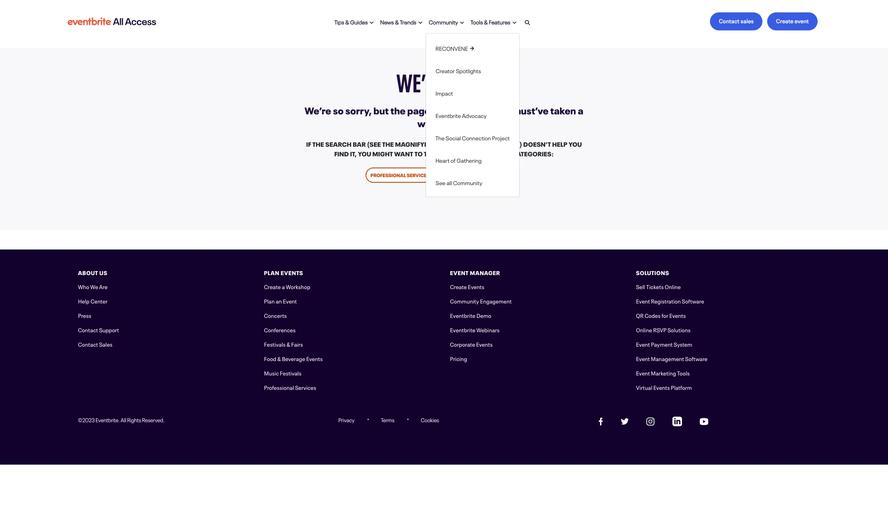 Task type: locate. For each thing, give the bounding box(es) containing it.
creator spotlights
[[436, 66, 481, 74]]

create down event manager
[[450, 283, 467, 291]]

plan an event
[[264, 297, 297, 305]]

contact for contact sales
[[719, 16, 740, 24]]

we're inside we're so sorry, but the page you're looking for must've taken a wrong turn.
[[305, 103, 331, 117]]

we're left so
[[305, 103, 331, 117]]

create for create events
[[450, 283, 467, 291]]

0 horizontal spatial arrow image
[[419, 21, 423, 24]]

create
[[777, 16, 794, 24], [264, 283, 281, 291], [450, 283, 467, 291]]

eventbrite for eventbrite webinars
[[450, 326, 476, 334]]

arrow image inside news & trends link
[[419, 21, 423, 24]]

press
[[78, 311, 91, 319]]

1 horizontal spatial professional
[[371, 171, 406, 179]]

©2023 eventbrite. all rights reserved.
[[78, 416, 165, 424]]

1 plan from the top
[[264, 269, 280, 277]]

0 vertical spatial festivals
[[264, 340, 286, 348]]

0 vertical spatial tools
[[471, 17, 483, 25]]

eventbrite webinars
[[450, 326, 500, 334]]

1 arrow image from the left
[[419, 21, 423, 24]]

arrow image left search icon
[[513, 21, 517, 24]]

trends
[[400, 17, 417, 25]]

solutions up tickets
[[636, 269, 670, 277]]

press link
[[78, 311, 91, 319]]

0 horizontal spatial professional
[[264, 383, 294, 391]]

arrow image inside tips & guides link
[[370, 21, 374, 24]]

demo
[[477, 311, 492, 319]]

arrow image for community
[[460, 21, 464, 24]]

so
[[333, 103, 344, 117]]

create for create a workshop
[[264, 283, 281, 291]]

arrow image inside community link
[[460, 21, 464, 24]]

create left event
[[777, 16, 794, 24]]

festivals up professional services
[[280, 369, 302, 377]]

create a workshop link
[[264, 283, 311, 291]]

a down plan events
[[282, 283, 285, 291]]

& for food
[[277, 355, 281, 363]]

beverage
[[282, 355, 305, 363]]

contact down press
[[78, 326, 98, 334]]

advocacy
[[462, 111, 487, 119]]

concerts
[[264, 311, 287, 319]]

0 horizontal spatial online
[[636, 326, 653, 334]]

0 vertical spatial eventbrite
[[436, 111, 461, 119]]

contact sales link
[[711, 12, 763, 30]]

online up the event registration software link
[[665, 283, 681, 291]]

0 horizontal spatial you
[[358, 149, 371, 158]]

& left fairs
[[287, 340, 290, 348]]

for
[[498, 103, 511, 117], [662, 311, 669, 319]]

event for event payment system
[[636, 340, 650, 348]]

create up an
[[264, 283, 281, 291]]

eventbrite for eventbrite demo
[[450, 311, 476, 319]]

management
[[651, 355, 685, 363]]

& left features
[[484, 17, 488, 25]]

1 horizontal spatial arrow image
[[513, 21, 517, 24]]

payment
[[651, 340, 673, 348]]

event management software
[[636, 355, 708, 363]]

events up create a workshop link
[[281, 269, 303, 277]]

1 vertical spatial software
[[686, 355, 708, 363]]

2 vertical spatial contact
[[78, 340, 98, 348]]

cookies link
[[421, 416, 439, 424]]

arrow image right the guides at the left
[[370, 21, 374, 24]]

event left payment
[[636, 340, 650, 348]]

1 vertical spatial plan
[[264, 297, 275, 305]]

1 horizontal spatial create
[[450, 283, 467, 291]]

manager
[[470, 269, 501, 277]]

1 vertical spatial tools
[[677, 369, 690, 377]]

for right looking
[[498, 103, 511, 117]]

a right taken at the top right
[[578, 103, 584, 117]]

gathering
[[457, 156, 482, 164]]

1 horizontal spatial for
[[662, 311, 669, 319]]

impact
[[436, 89, 453, 97]]

cookies
[[421, 416, 439, 424]]

create a workshop
[[264, 283, 311, 291]]

for right codes
[[662, 311, 669, 319]]

0 horizontal spatial arrow image
[[370, 21, 374, 24]]

events down event marketing tools
[[654, 383, 670, 391]]

2 vertical spatial eventbrite
[[450, 326, 476, 334]]

software for event registration software
[[682, 297, 705, 305]]

a inside we're so sorry, but the page you're looking for must've taken a wrong turn.
[[578, 103, 584, 117]]

tools up platform
[[677, 369, 690, 377]]

marketing
[[651, 369, 676, 377]]

we're for we're so sorry, but the page you're looking for must've taken a wrong turn.
[[305, 103, 331, 117]]

plan up create a workshop at the left bottom of page
[[264, 269, 280, 277]]

privacy link
[[339, 416, 355, 424]]

heart of gathering link
[[426, 153, 520, 167]]

tools & features
[[471, 17, 511, 25]]

are
[[99, 283, 108, 291]]

creator spotlights link
[[426, 63, 520, 77]]

& for tips
[[346, 17, 349, 25]]

a
[[578, 103, 584, 117], [282, 283, 285, 291]]

arrow image inside tools & features link
[[513, 21, 517, 24]]

of right one
[[452, 149, 460, 158]]

& right the food
[[277, 355, 281, 363]]

bar
[[353, 139, 366, 149]]

you
[[569, 139, 582, 149], [358, 149, 371, 158]]

professional down might
[[371, 171, 406, 179]]

you right it,
[[358, 149, 371, 158]]

arrow image right trends
[[419, 21, 423, 24]]

tools
[[471, 17, 483, 25], [677, 369, 690, 377]]

software right registration
[[682, 297, 705, 305]]

online
[[665, 283, 681, 291], [636, 326, 653, 334]]

1 horizontal spatial we're
[[397, 62, 446, 99]]

event right an
[[283, 297, 297, 305]]

0 horizontal spatial create
[[264, 283, 281, 291]]

community for community engagement
[[450, 297, 479, 305]]

engagement
[[480, 297, 512, 305]]

event left management
[[636, 355, 650, 363]]

creator
[[436, 66, 455, 74]]

of
[[452, 149, 460, 158], [451, 156, 456, 164]]

solutions up the system
[[668, 326, 691, 334]]

you right help
[[569, 139, 582, 149]]

1 vertical spatial we're
[[305, 103, 331, 117]]

1 horizontal spatial online
[[665, 283, 681, 291]]

1 vertical spatial eventbrite
[[450, 311, 476, 319]]

events down 'webinars'
[[476, 340, 493, 348]]

events
[[281, 269, 303, 277], [468, 283, 485, 291], [670, 311, 686, 319], [476, 340, 493, 348], [306, 355, 323, 363], [654, 383, 670, 391]]

arrow image right reconvene
[[470, 46, 474, 50]]

plan for plan an event
[[264, 297, 275, 305]]

events for plan events
[[281, 269, 303, 277]]

0 vertical spatial for
[[498, 103, 511, 117]]

connection
[[462, 133, 491, 142]]

these
[[461, 149, 480, 158]]

eventbrite
[[436, 111, 461, 119], [450, 311, 476, 319], [450, 326, 476, 334]]

but
[[374, 103, 389, 117]]

1 vertical spatial community
[[453, 178, 483, 186]]

0 vertical spatial solutions
[[636, 269, 670, 277]]

help center link
[[78, 297, 108, 305]]

& right tips
[[346, 17, 349, 25]]

music
[[264, 369, 279, 377]]

logo eventbrite image
[[66, 14, 157, 29]]

event up create events link
[[450, 269, 469, 277]]

1 vertical spatial contact
[[78, 326, 98, 334]]

1 vertical spatial for
[[662, 311, 669, 319]]

events for virtual events platform
[[654, 383, 670, 391]]

the right but
[[391, 103, 406, 117]]

community right all at right top
[[453, 178, 483, 186]]

online rsvp solutions
[[636, 326, 691, 334]]

plan left an
[[264, 297, 275, 305]]

to
[[415, 149, 423, 158]]

tools & features link
[[468, 13, 520, 30]]

create for create event
[[777, 16, 794, 24]]

arrow image inside reconvene link
[[470, 46, 474, 50]]

software down the system
[[686, 355, 708, 363]]

the
[[391, 103, 406, 117], [313, 139, 324, 149], [382, 139, 394, 149], [467, 139, 479, 149]]

festivals up the food
[[264, 340, 286, 348]]

contact inside contact sales link
[[719, 16, 740, 24]]

community down 'create events' on the bottom right of the page
[[450, 297, 479, 305]]

we're so sorry, but the page you're looking for must've taken a wrong turn.
[[305, 103, 584, 130]]

0 horizontal spatial tools
[[471, 17, 483, 25]]

professional down music festivals
[[264, 383, 294, 391]]

events down event manager
[[468, 283, 485, 291]]

0 vertical spatial community
[[429, 17, 458, 25]]

arrow image up reconvene
[[460, 21, 464, 24]]

registration
[[651, 297, 681, 305]]

the
[[436, 133, 445, 142]]

2 arrow image from the left
[[513, 21, 517, 24]]

qr codes for events link
[[636, 311, 686, 319]]

software for event management software
[[686, 355, 708, 363]]

arrow image
[[370, 21, 374, 24], [460, 21, 464, 24], [470, 46, 474, 50]]

tools left features
[[471, 17, 483, 25]]

1 horizontal spatial arrow image
[[460, 21, 464, 24]]

taken
[[551, 103, 576, 117]]

2 horizontal spatial arrow image
[[470, 46, 474, 50]]

community up reconvene
[[429, 17, 458, 25]]

event up virtual
[[636, 369, 650, 377]]

plan an event link
[[264, 297, 297, 305]]

magnifying
[[395, 139, 436, 149]]

event down sell
[[636, 297, 650, 305]]

contact left sales
[[78, 340, 98, 348]]

about us
[[78, 269, 108, 277]]

0 vertical spatial professional
[[371, 171, 406, 179]]

see all community
[[436, 178, 483, 186]]

facebook image
[[599, 418, 603, 426]]

& right the news
[[395, 17, 399, 25]]

0 horizontal spatial we're
[[305, 103, 331, 117]]

1 vertical spatial professional
[[264, 383, 294, 391]]

eventbrite inside eventbrite advocacy link
[[436, 111, 461, 119]]

1 horizontal spatial tools
[[677, 369, 690, 377]]

contact left the sales
[[719, 16, 740, 24]]

0 horizontal spatial for
[[498, 103, 511, 117]]

search icon image
[[525, 20, 531, 26]]

community link
[[426, 13, 468, 30]]

professional services link
[[264, 383, 316, 391]]

2 plan from the top
[[264, 297, 275, 305]]

0 vertical spatial contact
[[719, 16, 740, 24]]

for inside we're so sorry, but the page you're looking for must've taken a wrong turn.
[[498, 103, 511, 117]]

0 vertical spatial software
[[682, 297, 705, 305]]

doesn't
[[524, 139, 551, 149]]

we're up page
[[397, 62, 446, 99]]

the right in
[[467, 139, 479, 149]]

webinars
[[477, 326, 500, 334]]

sell tickets online
[[636, 283, 681, 291]]

rights
[[127, 416, 141, 424]]

news & trends
[[380, 17, 417, 25]]

arrow image
[[419, 21, 423, 24], [513, 21, 517, 24]]

event for event marketing tools
[[636, 369, 650, 377]]

arrow image for features
[[513, 21, 517, 24]]

2 vertical spatial community
[[450, 297, 479, 305]]

1 vertical spatial a
[[282, 283, 285, 291]]

eventbrite webinars link
[[450, 326, 500, 334]]

(see
[[367, 139, 381, 149]]

0 vertical spatial a
[[578, 103, 584, 117]]

1 horizontal spatial a
[[578, 103, 584, 117]]

online down qr at right
[[636, 326, 653, 334]]

contact sales
[[719, 16, 754, 24]]

event registration software link
[[636, 297, 705, 305]]

virtual
[[636, 383, 653, 391]]

plan
[[264, 269, 280, 277], [264, 297, 275, 305]]

0 vertical spatial plan
[[264, 269, 280, 277]]

2 horizontal spatial create
[[777, 16, 794, 24]]

sorry,
[[346, 103, 372, 117]]

sell
[[636, 283, 646, 291]]

tickets
[[647, 283, 664, 291]]

event management software link
[[636, 355, 708, 363]]

0 vertical spatial we're
[[397, 62, 446, 99]]

1 vertical spatial solutions
[[668, 326, 691, 334]]



Task type: vqa. For each thing, say whether or not it's contained in the screenshot.
Reserved. in the left of the page
yes



Task type: describe. For each thing, give the bounding box(es) containing it.
features
[[489, 17, 511, 25]]

events for corporate events
[[476, 340, 493, 348]]

privacy
[[339, 416, 355, 424]]

try
[[424, 149, 436, 158]]

search
[[326, 139, 352, 149]]

conferences link
[[264, 326, 296, 334]]

arrow image for reconvene
[[470, 46, 474, 50]]

create event link
[[768, 12, 818, 30]]

music festivals
[[264, 369, 302, 377]]

youtube image
[[700, 418, 709, 426]]

the social connection project link
[[426, 130, 520, 145]]

plan events
[[264, 269, 303, 277]]

guides
[[350, 17, 368, 25]]

eventbrite advocacy link
[[426, 108, 520, 122]]

lost.
[[450, 62, 492, 99]]

you're
[[432, 103, 461, 117]]

event payment system
[[636, 340, 693, 348]]

glass
[[437, 139, 458, 149]]

eventbrite demo link
[[450, 311, 492, 319]]

create events link
[[450, 283, 485, 291]]

who
[[78, 283, 89, 291]]

music festivals link
[[264, 369, 302, 377]]

0 vertical spatial online
[[665, 283, 681, 291]]

qr
[[636, 311, 644, 319]]

food & beverage events
[[264, 355, 323, 363]]

services
[[295, 383, 316, 391]]

help
[[553, 139, 568, 149]]

corporate events
[[450, 340, 493, 348]]

events for create events
[[468, 283, 485, 291]]

& for tools
[[484, 17, 488, 25]]

contact sales
[[78, 340, 113, 348]]

contact for contact sales
[[78, 340, 98, 348]]

online rsvp solutions link
[[636, 326, 691, 334]]

an
[[276, 297, 282, 305]]

pricing link
[[450, 355, 467, 363]]

who we are link
[[78, 283, 108, 291]]

concerts link
[[264, 311, 287, 319]]

festivals & fairs
[[264, 340, 303, 348]]

us
[[99, 269, 108, 277]]

we're for we're lost.
[[397, 62, 446, 99]]

arrow image for trends
[[419, 21, 423, 24]]

qr codes for events
[[636, 311, 686, 319]]

spotlights
[[456, 66, 481, 74]]

arrow image for tips & guides
[[370, 21, 374, 24]]

event marketing tools link
[[636, 369, 690, 377]]

eventbrite advocacy
[[436, 111, 487, 119]]

looking
[[462, 103, 496, 117]]

eventbrite.
[[96, 416, 120, 424]]

might
[[373, 149, 393, 158]]

want
[[394, 149, 413, 158]]

food
[[264, 355, 276, 363]]

food & beverage events link
[[264, 355, 323, 363]]

popular
[[482, 149, 511, 158]]

events right beverage
[[306, 355, 323, 363]]

the right (see
[[382, 139, 394, 149]]

news
[[380, 17, 394, 25]]

event for event manager
[[450, 269, 469, 277]]

virtual events platform
[[636, 383, 692, 391]]

sell tickets online link
[[636, 283, 681, 291]]

professional services
[[371, 171, 430, 179]]

virtual events platform link
[[636, 383, 692, 391]]

events down the event registration software
[[670, 311, 686, 319]]

navigation)
[[480, 139, 522, 149]]

of inside if the search bar (see the magnifying glass in the navigation) doesn't help you find it, you might want to try one of these popular categories:
[[452, 149, 460, 158]]

services
[[407, 171, 430, 179]]

all
[[447, 178, 452, 186]]

contact sales link
[[78, 340, 113, 348]]

platform
[[671, 383, 692, 391]]

of right heart
[[451, 156, 456, 164]]

1 horizontal spatial you
[[569, 139, 582, 149]]

heart of gathering
[[436, 156, 482, 164]]

& for festivals
[[287, 340, 290, 348]]

rsvp
[[654, 326, 667, 334]]

eventbrite for eventbrite advocacy
[[436, 111, 461, 119]]

0 horizontal spatial a
[[282, 283, 285, 291]]

contact support link
[[78, 326, 119, 334]]

professional for professional services
[[371, 171, 406, 179]]

community for community
[[429, 17, 458, 25]]

linkedin image
[[673, 417, 682, 427]]

professional for professional services
[[264, 383, 294, 391]]

news & trends link
[[377, 13, 426, 30]]

impact link
[[426, 85, 520, 100]]

in
[[460, 139, 466, 149]]

if
[[306, 139, 311, 149]]

reconvene link
[[426, 41, 520, 55]]

the right if
[[313, 139, 324, 149]]

tips
[[335, 17, 344, 25]]

twitter image
[[621, 419, 629, 425]]

event registration software
[[636, 297, 705, 305]]

wrong
[[418, 116, 447, 130]]

event manager
[[450, 269, 501, 277]]

& for news
[[395, 17, 399, 25]]

workshop
[[286, 283, 311, 291]]

event for event registration software
[[636, 297, 650, 305]]

contact for contact support
[[78, 326, 98, 334]]

contact support
[[78, 326, 119, 334]]

we're lost.
[[397, 62, 492, 99]]

pricing
[[450, 355, 467, 363]]

all
[[121, 416, 126, 424]]

we
[[90, 283, 98, 291]]

1 vertical spatial festivals
[[280, 369, 302, 377]]

system
[[674, 340, 693, 348]]

1 vertical spatial online
[[636, 326, 653, 334]]

event for event management software
[[636, 355, 650, 363]]

help
[[78, 297, 90, 305]]

instagram image
[[647, 418, 655, 426]]

professional services
[[264, 383, 316, 391]]

the inside we're so sorry, but the page you're looking for must've taken a wrong turn.
[[391, 103, 406, 117]]

one
[[437, 149, 450, 158]]

plan for plan events
[[264, 269, 280, 277]]

corporate events link
[[450, 340, 493, 348]]

codes
[[645, 311, 661, 319]]

page
[[408, 103, 430, 117]]



